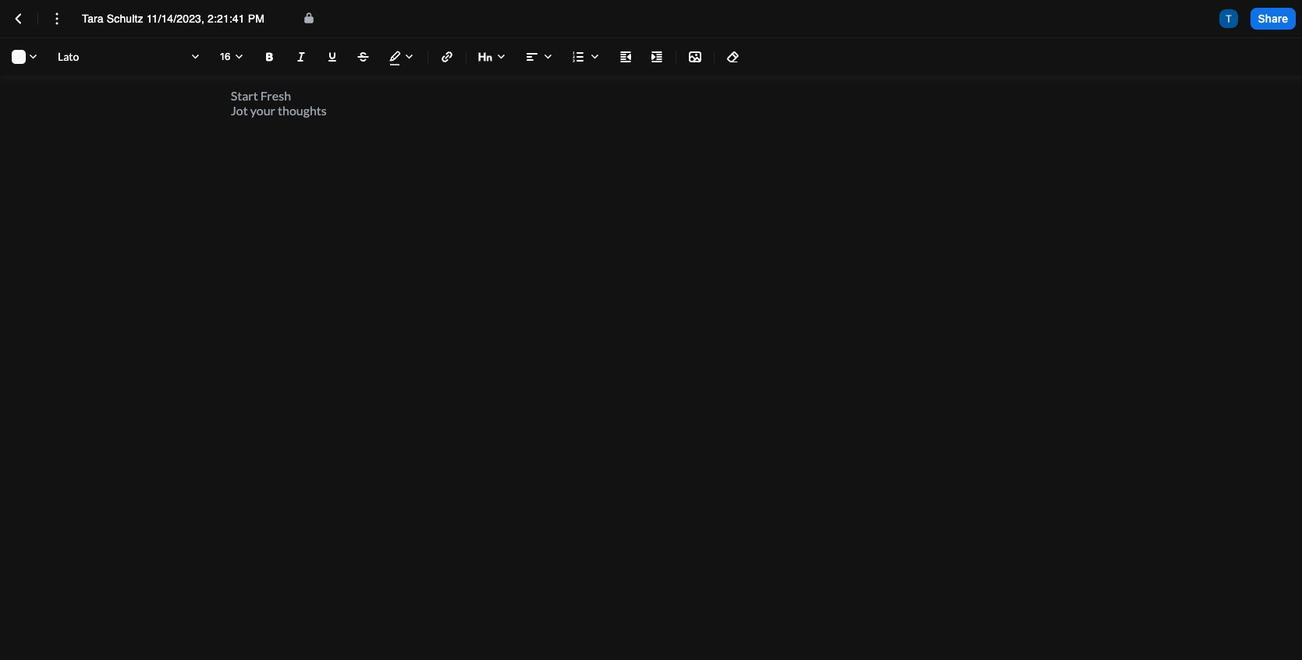 Task type: describe. For each thing, give the bounding box(es) containing it.
share
[[1258, 12, 1288, 25]]

share button
[[1251, 8, 1296, 30]]

strikethrough image
[[354, 48, 373, 66]]

all notes image
[[9, 9, 28, 28]]

more image
[[48, 9, 66, 28]]

underline image
[[323, 48, 342, 66]]

lato button
[[51, 44, 208, 69]]

increase indent image
[[648, 48, 666, 66]]

lato
[[58, 50, 79, 63]]

tara schultz image
[[1219, 9, 1238, 28]]

16 button
[[214, 44, 251, 69]]

italic image
[[292, 48, 311, 66]]

note locked image
[[301, 10, 317, 25]]

decrease indent image
[[616, 48, 635, 66]]



Task type: locate. For each thing, give the bounding box(es) containing it.
None text field
[[82, 11, 289, 27]]

insert image image
[[686, 48, 705, 66]]

bold image
[[261, 48, 279, 66]]

16
[[220, 51, 231, 62]]

clear style image
[[724, 48, 743, 66]]

link image
[[438, 48, 456, 66]]

note locked element
[[301, 10, 317, 28]]



Task type: vqa. For each thing, say whether or not it's contained in the screenshot.
Share Button
yes



